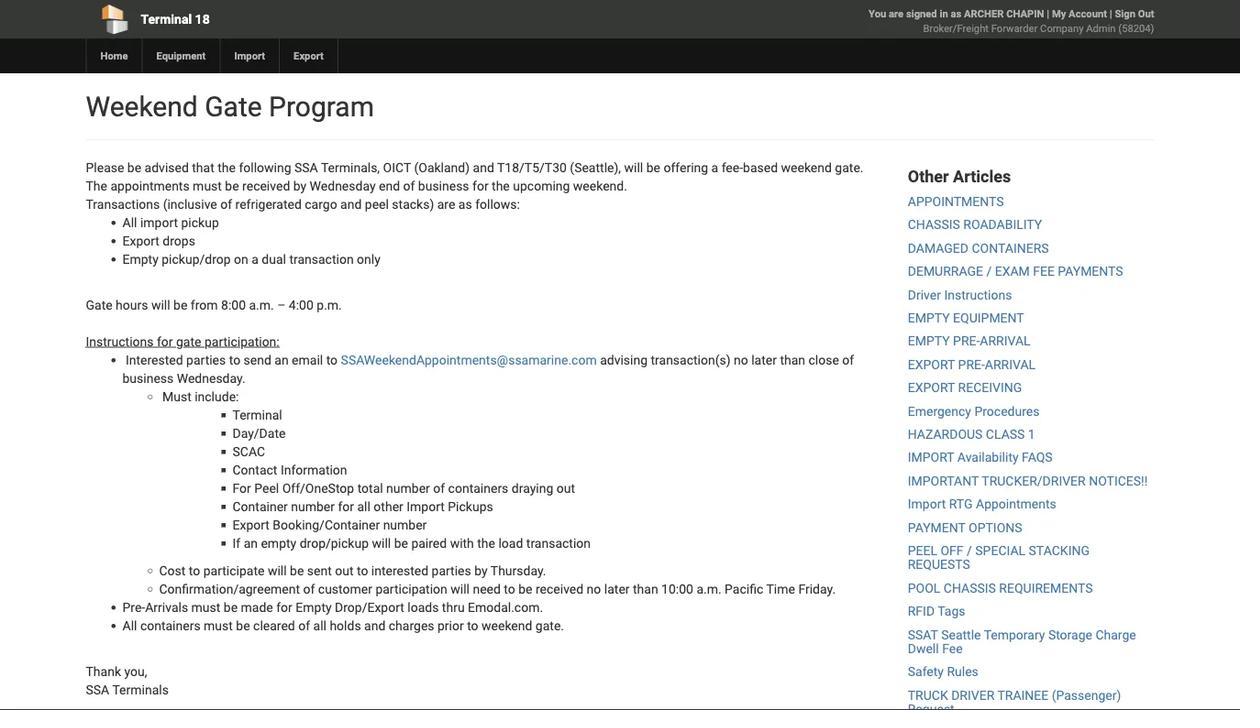 Task type: describe. For each thing, give the bounding box(es) containing it.
follows:
[[475, 197, 520, 212]]

to down participation:
[[229, 353, 240, 368]]

stacking
[[1029, 544, 1090, 559]]

close
[[809, 353, 839, 368]]

import inside advising transaction(s) no later than close of business wednesday. must include: terminal day/date scac contact information for peel off/onestop total number of containers draying out container number for all other import pickups export booking/container number if an empty drop/pickup will be paired with the load transaction
[[407, 499, 445, 515]]

will down empty
[[268, 564, 287, 579]]

broker/freight
[[923, 22, 989, 34]]

all inside cost to participate will be sent out to interested parties by thursday. confirmation/agreement of customer participation will need to be received no later than 10:00 a.m. pacific time friday. pre-arrivals must be made for empty drop/export loads thru emodal.com. all containers must be cleared of all holds and charges prior to weekend gate.
[[313, 619, 326, 634]]

temporary
[[984, 628, 1045, 643]]

oict
[[383, 160, 411, 175]]

ssaweekendappointments@ssamarine.com
[[341, 353, 597, 368]]

chassis roadability link
[[908, 218, 1042, 233]]

weekend gate program
[[86, 90, 374, 123]]

0 vertical spatial an
[[275, 353, 289, 368]]

of right close
[[842, 353, 854, 368]]

1 horizontal spatial /
[[986, 264, 992, 279]]

wednesday
[[310, 178, 376, 194]]

than inside cost to participate will be sent out to interested parties by thursday. confirmation/agreement of customer participation will need to be received no later than 10:00 a.m. pacific time friday. pre-arrivals must be made for empty drop/export loads thru emodal.com. all containers must be cleared of all holds and charges prior to weekend gate.
[[633, 582, 658, 597]]

by inside please be advised that the following ssa terminals, oict (oakland) and t18/t5/t30 (seattle), will be offering a fee-based weekend gate. the appointments must be received by wednesday end of business for the upcoming weekend. transactions (inclusive of refrigerated cargo and peel stacks) are as follows: all import pickup export drops empty pickup/drop on a dual transaction only
[[293, 178, 306, 194]]

(oakland)
[[414, 160, 470, 175]]

0 vertical spatial a
[[711, 160, 718, 175]]

home link
[[86, 39, 142, 73]]

of up "paired"
[[433, 481, 445, 496]]

all inside cost to participate will be sent out to interested parties by thursday. confirmation/agreement of customer participation will need to be received no later than 10:00 a.m. pacific time friday. pre-arrivals must be made for empty drop/export loads thru emodal.com. all containers must be cleared of all holds and charges prior to weekend gate.
[[122, 619, 137, 634]]

day/date
[[233, 426, 286, 441]]

faqs
[[1022, 451, 1053, 466]]

admin
[[1086, 22, 1116, 34]]

10:00
[[661, 582, 693, 597]]

be left the offering
[[646, 160, 660, 175]]

my account link
[[1052, 8, 1107, 20]]

hazardous class 1 link
[[908, 427, 1035, 442]]

appointments
[[908, 194, 1004, 209]]

transaction inside advising transaction(s) no later than close of business wednesday. must include: terminal day/date scac contact information for peel off/onestop total number of containers draying out container number for all other import pickups export booking/container number if an empty drop/pickup will be paired with the load transaction
[[526, 536, 591, 551]]

received inside please be advised that the following ssa terminals, oict (oakland) and t18/t5/t30 (seattle), will be offering a fee-based weekend gate. the appointments must be received by wednesday end of business for the upcoming weekend. transactions (inclusive of refrigerated cargo and peel stacks) are as follows: all import pickup export drops empty pickup/drop on a dual transaction only
[[242, 178, 290, 194]]

0 horizontal spatial gate
[[86, 298, 112, 313]]

than inside advising transaction(s) no later than close of business wednesday. must include: terminal day/date scac contact information for peel off/onestop total number of containers draying out container number for all other import pickups export booking/container number if an empty drop/pickup will be paired with the load transaction
[[780, 353, 805, 368]]

important trucker/driver notices!! link
[[908, 474, 1148, 489]]

need
[[473, 582, 501, 597]]

charges
[[389, 619, 434, 634]]

hours
[[116, 298, 148, 313]]

of right (inclusive
[[220, 197, 232, 212]]

made
[[241, 600, 273, 615]]

damaged containers link
[[908, 241, 1049, 256]]

seattle
[[941, 628, 981, 643]]

0 horizontal spatial import
[[234, 50, 265, 62]]

be down thursday.
[[518, 582, 532, 597]]

weekend inside cost to participate will be sent out to interested parties by thursday. confirmation/agreement of customer participation will need to be received no later than 10:00 a.m. pacific time friday. pre-arrivals must be made for empty drop/export loads thru emodal.com. all containers must be cleared of all holds and charges prior to weekend gate.
[[482, 619, 532, 634]]

no inside advising transaction(s) no later than close of business wednesday. must include: terminal day/date scac contact information for peel off/onestop total number of containers draying out container number for all other import pickups export booking/container number if an empty drop/pickup will be paired with the load transaction
[[734, 353, 748, 368]]

pool
[[908, 581, 941, 596]]

terminals,
[[321, 160, 380, 175]]

1 empty from the top
[[908, 311, 950, 326]]

import inside other articles appointments chassis roadability damaged containers demurrage / exam fee payments driver instructions empty equipment empty pre-arrival export pre-arrival export receiving emergency procedures hazardous class 1 import availability faqs important trucker/driver notices!! import rtg appointments payment options peel off / special stacking requests pool chassis requirements rfid tags ssat seattle temporary storage charge dwell fee safety rules truck driver trainee (passenger) request
[[908, 497, 946, 512]]

must inside please be advised that the following ssa terminals, oict (oakland) and t18/t5/t30 (seattle), will be offering a fee-based weekend gate. the appointments must be received by wednesday end of business for the upcoming weekend. transactions (inclusive of refrigerated cargo and peel stacks) are as follows: all import pickup export drops empty pickup/drop on a dual transaction only
[[193, 178, 222, 194]]

advising
[[600, 353, 648, 368]]

received inside cost to participate will be sent out to interested parties by thursday. confirmation/agreement of customer participation will need to be received no later than 10:00 a.m. pacific time friday. pre-arrivals must be made for empty drop/export loads thru emodal.com. all containers must be cleared of all holds and charges prior to weekend gate.
[[536, 582, 584, 597]]

weekend inside please be advised that the following ssa terminals, oict (oakland) and t18/t5/t30 (seattle), will be offering a fee-based weekend gate. the appointments must be received by wednesday end of business for the upcoming weekend. transactions (inclusive of refrigerated cargo and peel stacks) are as follows: all import pickup export drops empty pickup/drop on a dual transaction only
[[781, 160, 832, 175]]

payments
[[1058, 264, 1123, 279]]

charge
[[1096, 628, 1136, 643]]

(seattle),
[[570, 160, 621, 175]]

weekend
[[86, 90, 198, 123]]

(passenger)
[[1052, 688, 1121, 704]]

thank you, ssa terminals
[[86, 665, 169, 698]]

must
[[162, 389, 191, 405]]

4:00
[[289, 298, 314, 313]]

rules
[[947, 665, 979, 680]]

empty inside cost to participate will be sent out to interested parties by thursday. confirmation/agreement of customer participation will need to be received no later than 10:00 a.m. pacific time friday. pre-arrivals must be made for empty drop/export loads thru emodal.com. all containers must be cleared of all holds and charges prior to weekend gate.
[[296, 600, 332, 615]]

archer
[[964, 8, 1004, 20]]

export inside advising transaction(s) no later than close of business wednesday. must include: terminal day/date scac contact information for peel off/onestop total number of containers draying out container number for all other import pickups export booking/container number if an empty drop/pickup will be paired with the load transaction
[[233, 518, 270, 533]]

containers
[[972, 241, 1049, 256]]

1 vertical spatial and
[[340, 197, 362, 212]]

important
[[908, 474, 979, 489]]

truck driver trainee (passenger) request link
[[908, 688, 1121, 711]]

refrigerated
[[235, 197, 302, 212]]

interested
[[371, 564, 428, 579]]

to right 'email'
[[326, 353, 338, 368]]

booking/container
[[273, 518, 380, 533]]

of down sent
[[303, 582, 315, 597]]

for inside cost to participate will be sent out to interested parties by thursday. confirmation/agreement of customer participation will need to be received no later than 10:00 a.m. pacific time friday. pre-arrivals must be made for empty drop/export loads thru emodal.com. all containers must be cleared of all holds and charges prior to weekend gate.
[[276, 600, 292, 615]]

8:00
[[221, 298, 246, 313]]

notices!!
[[1089, 474, 1148, 489]]

for inside advising transaction(s) no later than close of business wednesday. must include: terminal day/date scac contact information for peel off/onestop total number of containers draying out container number for all other import pickups export booking/container number if an empty drop/pickup will be paired with the load transaction
[[338, 499, 354, 515]]

terminal 18 link
[[86, 0, 515, 39]]

email
[[292, 353, 323, 368]]

0 vertical spatial chassis
[[908, 218, 960, 233]]

0 vertical spatial number
[[386, 481, 430, 496]]

2 empty from the top
[[908, 334, 950, 349]]

empty pre-arrival link
[[908, 334, 1031, 349]]

will inside advising transaction(s) no later than close of business wednesday. must include: terminal day/date scac contact information for peel off/onestop total number of containers draying out container number for all other import pickups export booking/container number if an empty drop/pickup will be paired with the load transaction
[[372, 536, 391, 551]]

requirements
[[999, 581, 1093, 596]]

0 horizontal spatial for
[[157, 334, 173, 349]]

0 vertical spatial parties
[[186, 353, 226, 368]]

0 vertical spatial a.m.
[[249, 298, 274, 313]]

drop/export
[[335, 600, 404, 615]]

fee-
[[722, 160, 743, 175]]

export inside please be advised that the following ssa terminals, oict (oakland) and t18/t5/t30 (seattle), will be offering a fee-based weekend gate. the appointments must be received by wednesday end of business for the upcoming weekend. transactions (inclusive of refrigerated cargo and peel stacks) are as follows: all import pickup export drops empty pickup/drop on a dual transaction only
[[122, 233, 159, 249]]

pickups
[[448, 499, 493, 515]]

be down the confirmation/agreement
[[224, 600, 238, 615]]

terminal inside advising transaction(s) no later than close of business wednesday. must include: terminal day/date scac contact information for peel off/onestop total number of containers draying out container number for all other import pickups export booking/container number if an empty drop/pickup will be paired with the load transaction
[[233, 408, 282, 423]]

be down following
[[225, 178, 239, 194]]

equipment link
[[142, 39, 220, 73]]

all inside advising transaction(s) no later than close of business wednesday. must include: terminal day/date scac contact information for peel off/onestop total number of containers draying out container number for all other import pickups export booking/container number if an empty drop/pickup will be paired with the load transaction
[[357, 499, 370, 515]]

hazardous
[[908, 427, 983, 442]]

driver instructions link
[[908, 287, 1012, 303]]

be inside advising transaction(s) no later than close of business wednesday. must include: terminal day/date scac contact information for peel off/onestop total number of containers draying out container number for all other import pickups export booking/container number if an empty drop/pickup will be paired with the load transaction
[[394, 536, 408, 551]]

upcoming
[[513, 178, 570, 194]]

1 horizontal spatial gate
[[205, 90, 262, 123]]

program
[[269, 90, 374, 123]]

if
[[233, 536, 240, 551]]

are inside you are signed in as archer chapin | my account | sign out broker/freight forwarder company admin (58204)
[[889, 8, 904, 20]]

will inside please be advised that the following ssa terminals, oict (oakland) and t18/t5/t30 (seattle), will be offering a fee-based weekend gate. the appointments must be received by wednesday end of business for the upcoming weekend. transactions (inclusive of refrigerated cargo and peel stacks) are as follows: all import pickup export drops empty pickup/drop on a dual transaction only
[[624, 160, 643, 175]]

transaction inside please be advised that the following ssa terminals, oict (oakland) and t18/t5/t30 (seattle), will be offering a fee-based weekend gate. the appointments must be received by wednesday end of business for the upcoming weekend. transactions (inclusive of refrigerated cargo and peel stacks) are as follows: all import pickup export drops empty pickup/drop on a dual transaction only
[[289, 252, 354, 267]]

participate
[[203, 564, 265, 579]]

fee
[[942, 642, 963, 657]]

weekend.
[[573, 178, 627, 194]]

emergency procedures link
[[908, 404, 1040, 419]]

an inside advising transaction(s) no later than close of business wednesday. must include: terminal day/date scac contact information for peel off/onestop total number of containers draying out container number for all other import pickups export booking/container number if an empty drop/pickup will be paired with the load transaction
[[244, 536, 258, 551]]

scac
[[233, 444, 265, 460]]

loads
[[408, 600, 439, 615]]

of right cleared
[[298, 619, 310, 634]]

out inside cost to participate will be sent out to interested parties by thursday. confirmation/agreement of customer participation will need to be received no later than 10:00 a.m. pacific time friday. pre-arrivals must be made for empty drop/export loads thru emodal.com. all containers must be cleared of all holds and charges prior to weekend gate.
[[335, 564, 354, 579]]

will up thru
[[451, 582, 470, 597]]

my
[[1052, 8, 1066, 20]]

(inclusive
[[163, 197, 217, 212]]

stacks)
[[392, 197, 434, 212]]

dwell
[[908, 642, 939, 657]]

export link
[[279, 39, 337, 73]]

parties inside cost to participate will be sent out to interested parties by thursday. confirmation/agreement of customer participation will need to be received no later than 10:00 a.m. pacific time friday. pre-arrivals must be made for empty drop/export loads thru emodal.com. all containers must be cleared of all holds and charges prior to weekend gate.
[[432, 564, 471, 579]]

cargo
[[305, 197, 337, 212]]

1 vertical spatial pre-
[[958, 357, 985, 372]]

1 vertical spatial a
[[252, 252, 259, 267]]

1 vertical spatial the
[[492, 178, 510, 194]]

0 vertical spatial arrival
[[980, 334, 1031, 349]]

participation
[[376, 582, 447, 597]]

send
[[244, 353, 271, 368]]



Task type: locate. For each thing, give the bounding box(es) containing it.
0 vertical spatial and
[[473, 160, 494, 175]]

1 vertical spatial number
[[291, 499, 335, 515]]

ssa down the thank
[[86, 683, 109, 698]]

18
[[195, 11, 210, 27]]

off/onestop
[[282, 481, 354, 496]]

pre- down empty pre-arrival link
[[958, 357, 985, 372]]

empty down driver
[[908, 311, 950, 326]]

by up need
[[474, 564, 488, 579]]

export down terminal 18 link
[[294, 50, 324, 62]]

t18/t5/t30
[[497, 160, 567, 175]]

0 vertical spatial all
[[357, 499, 370, 515]]

1 horizontal spatial export
[[233, 518, 270, 533]]

safety rules link
[[908, 665, 979, 680]]

0 horizontal spatial empty
[[122, 252, 158, 267]]

import up "paired"
[[407, 499, 445, 515]]

roadability
[[963, 218, 1042, 233]]

| left 'sign'
[[1110, 8, 1112, 20]]

0 vertical spatial the
[[218, 160, 236, 175]]

1 horizontal spatial weekend
[[781, 160, 832, 175]]

weekend down emodal.com.
[[482, 619, 532, 634]]

of up stacks)
[[403, 178, 415, 194]]

payment
[[908, 520, 965, 536]]

for up 'booking/container'
[[338, 499, 354, 515]]

empty
[[122, 252, 158, 267], [296, 600, 332, 615]]

1 vertical spatial a.m.
[[697, 582, 722, 597]]

participation:
[[204, 334, 280, 349]]

are down business for
[[437, 197, 455, 212]]

to up "customer"
[[357, 564, 368, 579]]

ssaweekendappointments@ssamarine.com link
[[341, 353, 597, 368]]

1 vertical spatial ssa
[[86, 683, 109, 698]]

1 vertical spatial terminal
[[233, 408, 282, 423]]

1 horizontal spatial later
[[751, 353, 777, 368]]

requests
[[908, 558, 970, 573]]

request
[[908, 703, 955, 711]]

gate. left other
[[835, 160, 864, 175]]

the inside advising transaction(s) no later than close of business wednesday. must include: terminal day/date scac contact information for peel off/onestop total number of containers draying out container number for all other import pickups export booking/container number if an empty drop/pickup will be paired with the load transaction
[[477, 536, 495, 551]]

1 horizontal spatial gate.
[[835, 160, 864, 175]]

0 horizontal spatial a.m.
[[249, 298, 274, 313]]

other
[[908, 167, 949, 186]]

0 horizontal spatial no
[[587, 582, 601, 597]]

weekend
[[781, 160, 832, 175], [482, 619, 532, 634]]

containers inside cost to participate will be sent out to interested parties by thursday. confirmation/agreement of customer participation will need to be received no later than 10:00 a.m. pacific time friday. pre-arrivals must be made for empty drop/export loads thru emodal.com. all containers must be cleared of all holds and charges prior to weekend gate.
[[140, 619, 201, 634]]

2 vertical spatial must
[[204, 619, 233, 634]]

2 | from the left
[[1110, 8, 1112, 20]]

1 all from the top
[[122, 215, 137, 230]]

time
[[766, 582, 795, 597]]

2 all from the top
[[122, 619, 137, 634]]

1 vertical spatial all
[[313, 619, 326, 634]]

advising transaction(s) no later than close of business wednesday. must include: terminal day/date scac contact information for peel off/onestop total number of containers draying out container number for all other import pickups export booking/container number if an empty drop/pickup will be paired with the load transaction
[[122, 353, 854, 551]]

pre-
[[122, 600, 145, 615]]

1 vertical spatial than
[[633, 582, 658, 597]]

import
[[908, 451, 954, 466]]

and up business for
[[473, 160, 494, 175]]

storage
[[1048, 628, 1092, 643]]

ssa inside please be advised that the following ssa terminals, oict (oakland) and t18/t5/t30 (seattle), will be offering a fee-based weekend gate. the appointments must be received by wednesday end of business for the upcoming weekend. transactions (inclusive of refrigerated cargo and peel stacks) are as follows: all import pickup export drops empty pickup/drop on a dual transaction only
[[294, 160, 318, 175]]

export down import
[[122, 233, 159, 249]]

later inside cost to participate will be sent out to interested parties by thursday. confirmation/agreement of customer participation will need to be received no later than 10:00 a.m. pacific time friday. pre-arrivals must be made for empty drop/export loads thru emodal.com. all containers must be cleared of all holds and charges prior to weekend gate.
[[604, 582, 630, 597]]

/ left exam
[[986, 264, 992, 279]]

number up other
[[386, 481, 430, 496]]

parties up wednesday.
[[186, 353, 226, 368]]

no right 'transaction(s)'
[[734, 353, 748, 368]]

as down business for
[[458, 197, 472, 212]]

sent
[[307, 564, 332, 579]]

the right with
[[477, 536, 495, 551]]

0 vertical spatial later
[[751, 353, 777, 368]]

instructions inside other articles appointments chassis roadability damaged containers demurrage / exam fee payments driver instructions empty equipment empty pre-arrival export pre-arrival export receiving emergency procedures hazardous class 1 import availability faqs important trucker/driver notices!! import rtg appointments payment options peel off / special stacking requests pool chassis requirements rfid tags ssat seattle temporary storage charge dwell fee safety rules truck driver trainee (passenger) request
[[944, 287, 1012, 303]]

to right the cost
[[189, 564, 200, 579]]

number
[[386, 481, 430, 496], [291, 499, 335, 515], [383, 518, 427, 533]]

interested
[[126, 353, 183, 368]]

transaction up p.m.
[[289, 252, 354, 267]]

be up appointments
[[127, 160, 141, 175]]

1 horizontal spatial a
[[711, 160, 718, 175]]

than
[[780, 353, 805, 368], [633, 582, 658, 597]]

truck
[[908, 688, 948, 704]]

1 horizontal spatial transaction
[[526, 536, 591, 551]]

2 vertical spatial export
[[233, 518, 270, 533]]

1 horizontal spatial instructions
[[944, 287, 1012, 303]]

1 horizontal spatial a.m.
[[697, 582, 722, 597]]

import availability faqs link
[[908, 451, 1053, 466]]

later left 10:00
[[604, 582, 630, 597]]

0 vertical spatial weekend
[[781, 160, 832, 175]]

pacific
[[725, 582, 763, 597]]

are inside please be advised that the following ssa terminals, oict (oakland) and t18/t5/t30 (seattle), will be offering a fee-based weekend gate. the appointments must be received by wednesday end of business for the upcoming weekend. transactions (inclusive of refrigerated cargo and peel stacks) are as follows: all import pickup export drops empty pickup/drop on a dual transaction only
[[437, 197, 455, 212]]

an right send
[[275, 353, 289, 368]]

will up 'interested'
[[372, 536, 391, 551]]

gate. down emodal.com.
[[536, 619, 564, 634]]

1 horizontal spatial out
[[557, 481, 575, 496]]

2 vertical spatial for
[[276, 600, 292, 615]]

| left my
[[1047, 8, 1049, 20]]

export up emergency
[[908, 381, 955, 396]]

1 horizontal spatial are
[[889, 8, 904, 20]]

0 horizontal spatial received
[[242, 178, 290, 194]]

1 vertical spatial must
[[191, 600, 220, 615]]

1 vertical spatial an
[[244, 536, 258, 551]]

out inside advising transaction(s) no later than close of business wednesday. must include: terminal day/date scac contact information for peel off/onestop total number of containers draying out container number for all other import pickups export booking/container number if an empty drop/pickup will be paired with the load transaction
[[557, 481, 575, 496]]

empty inside please be advised that the following ssa terminals, oict (oakland) and t18/t5/t30 (seattle), will be offering a fee-based weekend gate. the appointments must be received by wednesday end of business for the upcoming weekend. transactions (inclusive of refrigerated cargo and peel stacks) are as follows: all import pickup export drops empty pickup/drop on a dual transaction only
[[122, 252, 158, 267]]

1 vertical spatial chassis
[[944, 581, 996, 596]]

a right the on
[[252, 252, 259, 267]]

company
[[1040, 22, 1084, 34]]

number down "off/onestop"
[[291, 499, 335, 515]]

out up "customer"
[[335, 564, 354, 579]]

gate. inside cost to participate will be sent out to interested parties by thursday. confirmation/agreement of customer participation will need to be received no later than 10:00 a.m. pacific time friday. pre-arrivals must be made for empty drop/export loads thru emodal.com. all containers must be cleared of all holds and charges prior to weekend gate.
[[536, 619, 564, 634]]

(58204)
[[1118, 22, 1154, 34]]

ssa inside thank you, ssa terminals
[[86, 683, 109, 698]]

2 horizontal spatial import
[[908, 497, 946, 512]]

later left close
[[751, 353, 777, 368]]

2 vertical spatial number
[[383, 518, 427, 533]]

an right "if"
[[244, 536, 258, 551]]

to
[[229, 353, 240, 368], [326, 353, 338, 368], [189, 564, 200, 579], [357, 564, 368, 579], [504, 582, 515, 597], [467, 619, 478, 634]]

the up follows:
[[492, 178, 510, 194]]

empty down "customer"
[[296, 600, 332, 615]]

0 vertical spatial gate.
[[835, 160, 864, 175]]

driver
[[951, 688, 995, 704]]

1 vertical spatial arrival
[[985, 357, 1036, 372]]

availability
[[957, 451, 1019, 466]]

arrival down equipment
[[980, 334, 1031, 349]]

a
[[711, 160, 718, 175], [252, 252, 259, 267]]

2 horizontal spatial and
[[473, 160, 494, 175]]

0 horizontal spatial terminal
[[141, 11, 192, 27]]

paired
[[411, 536, 447, 551]]

1 horizontal spatial received
[[536, 582, 584, 597]]

1 vertical spatial instructions
[[86, 334, 154, 349]]

chassis up damaged
[[908, 218, 960, 233]]

an
[[275, 353, 289, 368], [244, 536, 258, 551]]

export
[[294, 50, 324, 62], [122, 233, 159, 249], [233, 518, 270, 533]]

terminal
[[141, 11, 192, 27], [233, 408, 282, 423]]

ssa up cargo
[[294, 160, 318, 175]]

0 vertical spatial instructions
[[944, 287, 1012, 303]]

0 vertical spatial terminal
[[141, 11, 192, 27]]

damaged
[[908, 241, 969, 256]]

import
[[140, 215, 178, 230]]

a left 'fee-'
[[711, 160, 718, 175]]

arrival up receiving
[[985, 357, 1036, 372]]

to right prior
[[467, 619, 478, 634]]

as inside you are signed in as archer chapin | my account | sign out broker/freight forwarder company admin (58204)
[[951, 8, 961, 20]]

weekend right based
[[781, 160, 832, 175]]

1 vertical spatial weekend
[[482, 619, 532, 634]]

1 vertical spatial empty
[[908, 334, 950, 349]]

gate hours will be from 8:00 a.m. – 4:00 p.m.
[[86, 298, 342, 313]]

empty down empty equipment link
[[908, 334, 950, 349]]

0 vertical spatial empty
[[122, 252, 158, 267]]

1 vertical spatial by
[[474, 564, 488, 579]]

0 horizontal spatial /
[[967, 544, 972, 559]]

container
[[233, 499, 288, 515]]

0 vertical spatial must
[[193, 178, 222, 194]]

pre-
[[953, 334, 980, 349], [958, 357, 985, 372]]

0 horizontal spatial a
[[252, 252, 259, 267]]

prior
[[438, 619, 464, 634]]

business for
[[418, 178, 489, 194]]

gate. inside please be advised that the following ssa terminals, oict (oakland) and t18/t5/t30 (seattle), will be offering a fee-based weekend gate. the appointments must be received by wednesday end of business for the upcoming weekend. transactions (inclusive of refrigerated cargo and peel stacks) are as follows: all import pickup export drops empty pickup/drop on a dual transaction only
[[835, 160, 864, 175]]

1 | from the left
[[1047, 8, 1049, 20]]

1 horizontal spatial as
[[951, 8, 961, 20]]

1 horizontal spatial containers
[[448, 481, 508, 496]]

empty
[[261, 536, 296, 551]]

only
[[357, 252, 380, 267]]

2 export from the top
[[908, 381, 955, 396]]

will up weekend.
[[624, 160, 643, 175]]

a.m. inside cost to participate will be sent out to interested parties by thursday. confirmation/agreement of customer participation will need to be received no later than 10:00 a.m. pacific time friday. pre-arrivals must be made for empty drop/export loads thru emodal.com. all containers must be cleared of all holds and charges prior to weekend gate.
[[697, 582, 722, 597]]

0 horizontal spatial weekend
[[482, 619, 532, 634]]

chassis up tags
[[944, 581, 996, 596]]

for
[[233, 481, 251, 496]]

equipment
[[953, 311, 1024, 326]]

gate left hours at the top left
[[86, 298, 112, 313]]

peel
[[254, 481, 279, 496]]

appointments link
[[908, 194, 1004, 209]]

later inside advising transaction(s) no later than close of business wednesday. must include: terminal day/date scac contact information for peel off/onestop total number of containers draying out container number for all other import pickups export booking/container number if an empty drop/pickup will be paired with the load transaction
[[751, 353, 777, 368]]

1 horizontal spatial all
[[357, 499, 370, 515]]

end
[[379, 178, 400, 194]]

0 horizontal spatial later
[[604, 582, 630, 597]]

be up 'interested'
[[394, 536, 408, 551]]

1 vertical spatial gate
[[86, 298, 112, 313]]

containers down arrivals at bottom
[[140, 619, 201, 634]]

0 vertical spatial export
[[294, 50, 324, 62]]

0 vertical spatial are
[[889, 8, 904, 20]]

1 horizontal spatial than
[[780, 353, 805, 368]]

received down following
[[242, 178, 290, 194]]

transaction right load
[[526, 536, 591, 551]]

1 horizontal spatial terminal
[[233, 408, 282, 423]]

gate down the import link at the top left of page
[[205, 90, 262, 123]]

off
[[941, 544, 964, 559]]

1 vertical spatial gate.
[[536, 619, 564, 634]]

terminals
[[112, 683, 169, 698]]

a.m. right 10:00
[[697, 582, 722, 597]]

0 vertical spatial received
[[242, 178, 290, 194]]

0 horizontal spatial are
[[437, 197, 455, 212]]

0 vertical spatial by
[[293, 178, 306, 194]]

gate
[[205, 90, 262, 123], [86, 298, 112, 313]]

sign
[[1115, 8, 1135, 20]]

containers up pickups
[[448, 481, 508, 496]]

0 vertical spatial out
[[557, 481, 575, 496]]

will right hours at the top left
[[151, 298, 170, 313]]

1 vertical spatial export
[[908, 381, 955, 396]]

1 horizontal spatial an
[[275, 353, 289, 368]]

terminal up day/date
[[233, 408, 282, 423]]

customer
[[318, 582, 372, 597]]

thank
[[86, 665, 121, 680]]

0 vertical spatial ssa
[[294, 160, 318, 175]]

be left sent
[[290, 564, 304, 579]]

/ right off
[[967, 544, 972, 559]]

no left 10:00
[[587, 582, 601, 597]]

sign out link
[[1115, 8, 1154, 20]]

0 horizontal spatial export
[[122, 233, 159, 249]]

2 horizontal spatial export
[[294, 50, 324, 62]]

empty
[[908, 311, 950, 326], [908, 334, 950, 349]]

pre- down empty equipment link
[[953, 334, 980, 349]]

/
[[986, 264, 992, 279], [967, 544, 972, 559]]

1 horizontal spatial and
[[364, 619, 386, 634]]

and down the drop/export
[[364, 619, 386, 634]]

transaction(s)
[[651, 353, 731, 368]]

for up cleared
[[276, 600, 292, 615]]

all down total
[[357, 499, 370, 515]]

0 horizontal spatial out
[[335, 564, 354, 579]]

all left holds
[[313, 619, 326, 634]]

no inside cost to participate will be sent out to interested parties by thursday. confirmation/agreement of customer participation will need to be received no later than 10:00 a.m. pacific time friday. pre-arrivals must be made for empty drop/export loads thru emodal.com. all containers must be cleared of all holds and charges prior to weekend gate.
[[587, 582, 601, 597]]

all inside please be advised that the following ssa terminals, oict (oakland) and t18/t5/t30 (seattle), will be offering a fee-based weekend gate. the appointments must be received by wednesday end of business for the upcoming weekend. transactions (inclusive of refrigerated cargo and peel stacks) are as follows: all import pickup export drops empty pickup/drop on a dual transaction only
[[122, 215, 137, 230]]

rtg
[[949, 497, 973, 512]]

2 vertical spatial and
[[364, 619, 386, 634]]

class
[[986, 427, 1025, 442]]

by up cargo
[[293, 178, 306, 194]]

1 vertical spatial received
[[536, 582, 584, 597]]

peel off / special stacking requests link
[[908, 544, 1090, 573]]

0 horizontal spatial parties
[[186, 353, 226, 368]]

1 export from the top
[[908, 357, 955, 372]]

0 vertical spatial containers
[[448, 481, 508, 496]]

later
[[751, 353, 777, 368], [604, 582, 630, 597]]

0 horizontal spatial instructions
[[86, 334, 154, 349]]

friday.
[[798, 582, 836, 597]]

1 vertical spatial no
[[587, 582, 601, 597]]

1 vertical spatial are
[[437, 197, 455, 212]]

0 horizontal spatial as
[[458, 197, 472, 212]]

for up interested
[[157, 334, 173, 349]]

drops
[[163, 233, 195, 249]]

load
[[498, 536, 523, 551]]

1 horizontal spatial parties
[[432, 564, 471, 579]]

receiving
[[958, 381, 1022, 396]]

as inside please be advised that the following ssa terminals, oict (oakland) and t18/t5/t30 (seattle), will be offering a fee-based weekend gate. the appointments must be received by wednesday end of business for the upcoming weekend. transactions (inclusive of refrigerated cargo and peel stacks) are as follows: all import pickup export drops empty pickup/drop on a dual transaction only
[[458, 197, 472, 212]]

parties down with
[[432, 564, 471, 579]]

be left the from
[[173, 298, 187, 313]]

pickup/drop
[[162, 252, 231, 267]]

0 vertical spatial empty
[[908, 311, 950, 326]]

than left close
[[780, 353, 805, 368]]

0 horizontal spatial transaction
[[289, 252, 354, 267]]

0 vertical spatial pre-
[[953, 334, 980, 349]]

emodal.com.
[[468, 600, 543, 615]]

all down the pre-
[[122, 619, 137, 634]]

terminal left '18'
[[141, 11, 192, 27]]

empty down import
[[122, 252, 158, 267]]

1 horizontal spatial ssa
[[294, 160, 318, 175]]

dual
[[262, 252, 286, 267]]

instructions down hours at the top left
[[86, 334, 154, 349]]

received down thursday.
[[536, 582, 584, 597]]

import up weekend gate program
[[234, 50, 265, 62]]

thursday.
[[491, 564, 546, 579]]

articles
[[953, 167, 1011, 186]]

1 horizontal spatial no
[[734, 353, 748, 368]]

–
[[277, 298, 286, 313]]

import up payment
[[908, 497, 946, 512]]

procedures
[[974, 404, 1040, 419]]

out right draying
[[557, 481, 575, 496]]

0 vertical spatial /
[[986, 264, 992, 279]]

export receiving link
[[908, 381, 1022, 396]]

be down made
[[236, 619, 250, 634]]

the right that
[[218, 160, 236, 175]]

and down 'wednesday'
[[340, 197, 362, 212]]

account
[[1069, 8, 1107, 20]]

number down other
[[383, 518, 427, 533]]

demurrage / exam fee payments link
[[908, 264, 1123, 279]]

containers inside advising transaction(s) no later than close of business wednesday. must include: terminal day/date scac contact information for peel off/onestop total number of containers draying out container number for all other import pickups export booking/container number if an empty drop/pickup will be paired with the load transaction
[[448, 481, 508, 496]]

a.m. left "–"
[[249, 298, 274, 313]]

2 vertical spatial the
[[477, 536, 495, 551]]

0 vertical spatial as
[[951, 8, 961, 20]]

as right in
[[951, 8, 961, 20]]

export up export receiving link at bottom
[[908, 357, 955, 372]]

other
[[374, 499, 403, 515]]

0 horizontal spatial than
[[633, 582, 658, 597]]

by inside cost to participate will be sent out to interested parties by thursday. confirmation/agreement of customer participation will need to be received no later than 10:00 a.m. pacific time friday. pre-arrivals must be made for empty drop/export loads thru emodal.com. all containers must be cleared of all holds and charges prior to weekend gate.
[[474, 564, 488, 579]]

no
[[734, 353, 748, 368], [587, 582, 601, 597]]

gate
[[176, 334, 201, 349]]

1 horizontal spatial for
[[276, 600, 292, 615]]

based
[[743, 160, 778, 175]]

export down container
[[233, 518, 270, 533]]

1 vertical spatial /
[[967, 544, 972, 559]]

0 vertical spatial transaction
[[289, 252, 354, 267]]

rfid tags link
[[908, 604, 965, 620]]

to up emodal.com.
[[504, 582, 515, 597]]

tags
[[938, 604, 965, 620]]

and inside cost to participate will be sent out to interested parties by thursday. confirmation/agreement of customer participation will need to be received no later than 10:00 a.m. pacific time friday. pre-arrivals must be made for empty drop/export loads thru emodal.com. all containers must be cleared of all holds and charges prior to weekend gate.
[[364, 619, 386, 634]]

forwarder
[[991, 22, 1038, 34]]



Task type: vqa. For each thing, say whether or not it's contained in the screenshot.
Instructions for gate participation:
yes



